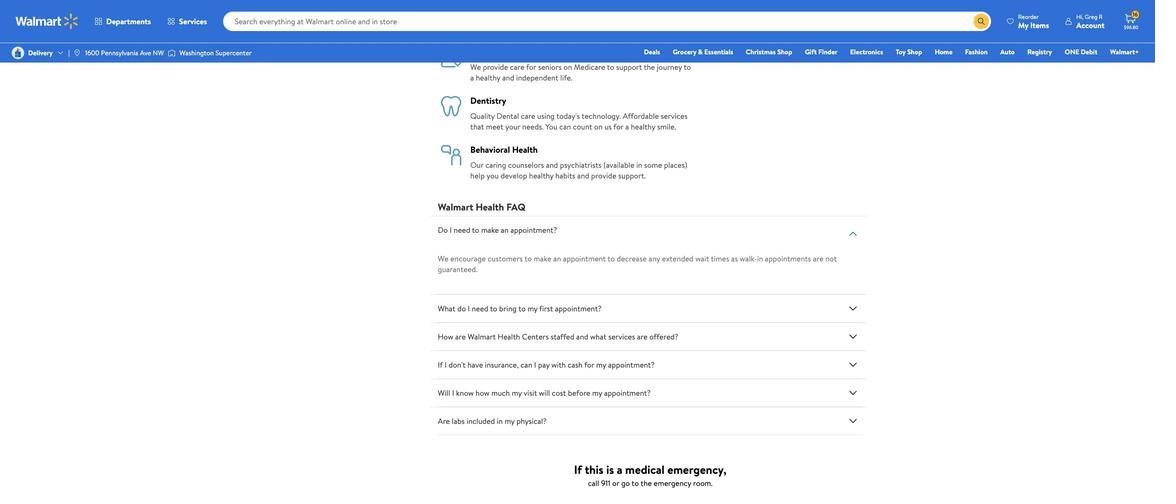 Task type: vqa. For each thing, say whether or not it's contained in the screenshot.
"independent"
yes



Task type: locate. For each thing, give the bounding box(es) containing it.
deals
[[644, 47, 660, 57]]

i right will
[[452, 388, 454, 399]]

caring
[[486, 160, 506, 171]]

senior care we provide care for seniors on medicare to support the journey to a healthy and independent life.
[[470, 46, 691, 83]]

2 shop from the left
[[908, 47, 922, 57]]

washington supercenter
[[180, 48, 252, 58]]

appointments right walk-
[[765, 254, 811, 264]]

help left caring
[[470, 171, 485, 181]]

 image right the |
[[74, 49, 81, 57]]

the down deals
[[644, 62, 655, 73]]

i left don't
[[445, 360, 447, 370]]

1 horizontal spatial make
[[534, 254, 552, 264]]

one
[[1065, 47, 1080, 57]]

senior
[[470, 46, 495, 58]]

health inside behavioral health our caring counselors and psychiatrists (available in some places) help you develop healthy habits and provide support.
[[512, 144, 538, 156]]

shop right toy
[[908, 47, 922, 57]]

1 vertical spatial we
[[438, 254, 449, 264]]

appointment? right first
[[555, 304, 602, 314]]

washington
[[180, 48, 214, 58]]

greg
[[1085, 12, 1098, 21]]

1600
[[85, 48, 99, 58]]

1 vertical spatial health
[[476, 201, 504, 214]]

1 vertical spatial provide
[[591, 171, 617, 181]]

0 horizontal spatial make
[[481, 225, 499, 236]]

services
[[179, 16, 207, 27]]

are
[[813, 254, 824, 264], [455, 332, 466, 342], [637, 332, 648, 342]]

health up counselors
[[512, 144, 538, 156]]

1 horizontal spatial help
[[524, 13, 539, 24]]

to right go
[[632, 478, 639, 489]]

an inside we encourage customers to make an appointment to decrease any extended wait times as walk-in appointments are not guaranteed.
[[553, 254, 561, 264]]

you right our
[[487, 171, 499, 181]]

2 horizontal spatial for
[[614, 122, 624, 132]]

1 horizontal spatial if
[[574, 462, 582, 478]]

gift
[[805, 47, 817, 57]]

0 vertical spatial an
[[501, 225, 509, 236]]

1 horizontal spatial  image
[[74, 49, 81, 57]]

faq
[[507, 201, 526, 214]]

0 vertical spatial the
[[654, 24, 665, 34]]

services right affordable
[[661, 111, 688, 122]]

2 vertical spatial the
[[641, 478, 652, 489]]

how
[[438, 332, 453, 342]]

call
[[588, 478, 599, 489]]

1 horizontal spatial for
[[585, 360, 594, 370]]

1 vertical spatial in
[[757, 254, 763, 264]]

0 horizontal spatial if
[[438, 360, 443, 370]]

healthy inside behavioral health our caring counselors and psychiatrists (available in some places) help you develop healthy habits and provide support.
[[529, 171, 554, 181]]

0 horizontal spatial help
[[470, 171, 485, 181]]

the right go
[[641, 478, 652, 489]]

healthy left habits
[[529, 171, 554, 181]]

provide inside behavioral health our caring counselors and psychiatrists (available in some places) help you develop healthy habits and provide support.
[[591, 171, 617, 181]]

support
[[616, 62, 642, 73]]

pay
[[538, 360, 550, 370]]

1 shop from the left
[[778, 47, 793, 57]]

injuries,
[[567, 24, 593, 34]]

1 vertical spatial you
[[487, 171, 499, 181]]

need right do at the bottom
[[472, 304, 488, 314]]

1 vertical spatial healthy
[[631, 122, 656, 132]]

and right day
[[642, 13, 654, 24]]

make right customers
[[534, 254, 552, 264]]

0 vertical spatial on
[[564, 62, 572, 73]]

the inside if this is a medical emergency, call 911 or go to the emergency room.
[[641, 478, 652, 489]]

2 horizontal spatial are
[[813, 254, 824, 264]]

0 vertical spatial make
[[481, 225, 499, 236]]

provide left support.
[[591, 171, 617, 181]]

0 vertical spatial help
[[524, 13, 539, 24]]

the inside the senior care we provide care for seniors on medicare to support the journey to a healthy and independent life.
[[644, 62, 655, 73]]

provide down care
[[483, 62, 508, 73]]

0 vertical spatial appointments
[[470, 24, 517, 34]]

flu.
[[667, 24, 677, 34]]

before
[[568, 388, 591, 399]]

on inside 'dentistry quality dental care using today's technology. affordable services that meet your needs. you can count on us for a healthy smile.'
[[594, 122, 603, 132]]

0 vertical spatial healthy
[[476, 73, 501, 83]]

for right us
[[614, 122, 624, 132]]

grocery & essentials link
[[669, 47, 738, 57]]

grocery & essentials
[[673, 47, 733, 57]]

a right is
[[617, 462, 623, 478]]

0 horizontal spatial a
[[470, 73, 474, 83]]

2 vertical spatial for
[[585, 360, 594, 370]]

to right bring
[[519, 304, 526, 314]]

need
[[506, 13, 522, 24], [454, 225, 470, 236], [472, 304, 488, 314]]

0 vertical spatial need
[[506, 13, 522, 24]]

dentistry
[[470, 95, 506, 107]]

0 vertical spatial services
[[661, 111, 688, 122]]

ave
[[140, 48, 151, 58]]

same-
[[609, 13, 629, 24]]

an down "faq"
[[501, 225, 509, 236]]

0 vertical spatial for
[[526, 62, 536, 73]]

physical?
[[517, 416, 547, 427]]

0 vertical spatial can
[[559, 122, 571, 132]]

0 vertical spatial care
[[510, 62, 525, 73]]

2 horizontal spatial need
[[506, 13, 522, 24]]

you
[[546, 122, 558, 132]]

we inside the senior care we provide care for seniors on medicare to support the journey to a healthy and independent life.
[[470, 62, 481, 73]]

1 horizontal spatial can
[[559, 122, 571, 132]]

 image
[[168, 48, 176, 58]]

an for appointment
[[553, 254, 561, 264]]

are
[[438, 416, 450, 427]]

times
[[711, 254, 729, 264]]

1 horizontal spatial in
[[637, 160, 642, 171]]

1 vertical spatial help
[[470, 171, 485, 181]]

0 horizontal spatial shop
[[778, 47, 793, 57]]

registry
[[1028, 47, 1052, 57]]

0 horizontal spatial we
[[438, 254, 449, 264]]

0 horizontal spatial need
[[454, 225, 470, 236]]

if inside if this is a medical emergency, call 911 or go to the emergency room.
[[574, 462, 582, 478]]

room.
[[693, 478, 713, 489]]

an
[[501, 225, 509, 236], [553, 254, 561, 264]]

are left not
[[813, 254, 824, 264]]

to left support
[[607, 62, 614, 73]]

offered?
[[650, 332, 679, 342]]

a
[[470, 73, 474, 83], [626, 122, 629, 132], [617, 462, 623, 478]]

1 vertical spatial make
[[534, 254, 552, 264]]

 image
[[12, 47, 24, 59], [74, 49, 81, 57]]

our
[[470, 160, 484, 171]]

will i know how much my visit will cost before my appointment? image
[[848, 387, 859, 399]]

do i need to make an appointment? image
[[848, 228, 859, 240]]

0 vertical spatial you
[[492, 13, 504, 24]]

1 vertical spatial if
[[574, 462, 582, 478]]

services inside 'dentistry quality dental care using today's technology. affordable services that meet your needs. you can count on us for a healthy smile.'
[[661, 111, 688, 122]]

when
[[470, 13, 490, 24]]

behavioralhealth image
[[439, 144, 463, 167]]

develop
[[501, 171, 527, 181]]

appointment? right before
[[604, 388, 651, 399]]

my left visit
[[512, 388, 522, 399]]

needs.
[[522, 122, 544, 132]]

is
[[606, 462, 614, 478]]

1 vertical spatial need
[[454, 225, 470, 236]]

1 horizontal spatial a
[[617, 462, 623, 478]]

and right counselors
[[546, 160, 558, 171]]

to left treat
[[518, 24, 526, 34]]

debit
[[1081, 47, 1098, 57]]

my right cash
[[596, 360, 606, 370]]

on right seniors
[[564, 62, 572, 73]]

 image for delivery
[[12, 47, 24, 59]]

you right when
[[492, 13, 504, 24]]

a down senior
[[470, 73, 474, 83]]

0 horizontal spatial an
[[501, 225, 509, 236]]

1 horizontal spatial provide
[[591, 171, 617, 181]]

2 horizontal spatial healthy
[[631, 122, 656, 132]]

an left appointment
[[553, 254, 561, 264]]

the inside when you need help right away, we offer same-day and virtual appointments to treat minor injuries, fevers, colds, and the flu.
[[654, 24, 665, 34]]

labs
[[452, 416, 465, 427]]

seniorcare image
[[439, 46, 463, 69]]

1 vertical spatial care
[[521, 111, 535, 122]]

if i don't have insurance, can i pay with cash for my appointment? image
[[848, 359, 859, 371]]

can right you
[[559, 122, 571, 132]]

reorder my items
[[1018, 12, 1049, 30]]

know
[[456, 388, 474, 399]]

insurance,
[[485, 360, 519, 370]]

provide inside the senior care we provide care for seniors on medicare to support the journey to a healthy and independent life.
[[483, 62, 508, 73]]

count
[[573, 122, 592, 132]]

toy
[[896, 47, 906, 57]]

appointments inside when you need help right away, we offer same-day and virtual appointments to treat minor injuries, fevers, colds, and the flu.
[[470, 24, 517, 34]]

a right us
[[626, 122, 629, 132]]

departments button
[[86, 10, 159, 33]]

1 horizontal spatial we
[[470, 62, 481, 73]]

home
[[935, 47, 953, 57]]

in right as
[[757, 254, 763, 264]]

0 vertical spatial walmart
[[438, 201, 473, 214]]

in left some
[[637, 160, 642, 171]]

if this is a medical emergency, call 911 or go to the emergency room.
[[574, 462, 727, 489]]

we down senior
[[470, 62, 481, 73]]

counselors
[[508, 160, 544, 171]]

1 vertical spatial appointments
[[765, 254, 811, 264]]

1 vertical spatial can
[[521, 360, 532, 370]]

1 horizontal spatial appointments
[[765, 254, 811, 264]]

0 horizontal spatial in
[[497, 416, 503, 427]]

to down walmart health faq
[[472, 225, 479, 236]]

i left pay
[[534, 360, 536, 370]]

1 vertical spatial an
[[553, 254, 561, 264]]

make inside we encourage customers to make an appointment to decrease any extended wait times as walk-in appointments are not guaranteed.
[[534, 254, 552, 264]]

are right how
[[455, 332, 466, 342]]

i for don't
[[445, 360, 447, 370]]

healthy up dentistry on the top of the page
[[476, 73, 501, 83]]

0 horizontal spatial provide
[[483, 62, 508, 73]]

walmart up "do"
[[438, 201, 473, 214]]

2 horizontal spatial a
[[626, 122, 629, 132]]

cash
[[568, 360, 583, 370]]

make for need
[[481, 225, 499, 236]]

to
[[518, 24, 526, 34], [607, 62, 614, 73], [684, 62, 691, 73], [472, 225, 479, 236], [525, 254, 532, 264], [608, 254, 615, 264], [490, 304, 498, 314], [519, 304, 526, 314], [632, 478, 639, 489]]

1 vertical spatial the
[[644, 62, 655, 73]]

make down walmart health faq
[[481, 225, 499, 236]]

services for how
[[608, 332, 635, 342]]

need right "do"
[[454, 225, 470, 236]]

if left don't
[[438, 360, 443, 370]]

health left centers
[[498, 332, 520, 342]]

shop right 'christmas' on the right of the page
[[778, 47, 793, 57]]

shop for toy shop
[[908, 47, 922, 57]]

we
[[470, 62, 481, 73], [438, 254, 449, 264]]

0 horizontal spatial appointments
[[470, 24, 517, 34]]

can inside 'dentistry quality dental care using today's technology. affordable services that meet your needs. you can count on us for a healthy smile.'
[[559, 122, 571, 132]]

and down care
[[502, 73, 514, 83]]

we left encourage
[[438, 254, 449, 264]]

using
[[537, 111, 555, 122]]

right
[[540, 13, 557, 24]]

0 vertical spatial we
[[470, 62, 481, 73]]

1 horizontal spatial shop
[[908, 47, 922, 57]]

go
[[621, 478, 630, 489]]

1 vertical spatial for
[[614, 122, 624, 132]]

1 horizontal spatial on
[[594, 122, 603, 132]]

0 vertical spatial provide
[[483, 62, 508, 73]]

if left this
[[574, 462, 582, 478]]

2 horizontal spatial in
[[757, 254, 763, 264]]

first
[[539, 304, 553, 314]]

walmart
[[438, 201, 473, 214], [468, 332, 496, 342]]

gift finder link
[[801, 47, 842, 57]]

services button
[[159, 10, 215, 33]]

16
[[1133, 10, 1138, 19]]

1 horizontal spatial are
[[637, 332, 648, 342]]

minor
[[546, 24, 565, 34]]

on left us
[[594, 122, 603, 132]]

1 horizontal spatial an
[[553, 254, 561, 264]]

i right do at the bottom
[[468, 304, 470, 314]]

0 horizontal spatial for
[[526, 62, 536, 73]]

for left seniors
[[526, 62, 536, 73]]

health up do i need to make an appointment? in the top of the page
[[476, 201, 504, 214]]

$96.80
[[1124, 24, 1139, 31]]

in right "included"
[[497, 416, 503, 427]]

0 vertical spatial if
[[438, 360, 443, 370]]

fevers,
[[595, 24, 617, 34]]

health for walmart
[[476, 201, 504, 214]]

the left "flu."
[[654, 24, 665, 34]]

and right habits
[[577, 171, 589, 181]]

provide
[[483, 62, 508, 73], [591, 171, 617, 181]]

services right what
[[608, 332, 635, 342]]

can left pay
[[521, 360, 532, 370]]

if for this
[[574, 462, 582, 478]]

make for customers
[[534, 254, 552, 264]]

0 horizontal spatial  image
[[12, 47, 24, 59]]

appointments up senior
[[470, 24, 517, 34]]

walmart up 'have'
[[468, 332, 496, 342]]

emergency
[[654, 478, 691, 489]]

appointment
[[563, 254, 606, 264]]

the
[[654, 24, 665, 34], [644, 62, 655, 73], [641, 478, 652, 489]]

|
[[68, 48, 70, 58]]

electronics
[[850, 47, 883, 57]]

 image left delivery
[[12, 47, 24, 59]]

how are walmart health centers staffed and what services are offered? image
[[848, 331, 859, 343]]

1 vertical spatial on
[[594, 122, 603, 132]]

healthy left smile.
[[631, 122, 656, 132]]

make
[[481, 225, 499, 236], [534, 254, 552, 264]]

can
[[559, 122, 571, 132], [521, 360, 532, 370]]

1 vertical spatial services
[[608, 332, 635, 342]]

0 horizontal spatial services
[[608, 332, 635, 342]]

if for i
[[438, 360, 443, 370]]

need for to
[[454, 225, 470, 236]]

help left right
[[524, 13, 539, 24]]

1 horizontal spatial services
[[661, 111, 688, 122]]

need inside when you need help right away, we offer same-day and virtual appointments to treat minor injuries, fevers, colds, and the flu.
[[506, 13, 522, 24]]

are left offered?
[[637, 332, 648, 342]]

some
[[644, 160, 662, 171]]

0 vertical spatial health
[[512, 144, 538, 156]]

0 vertical spatial a
[[470, 73, 474, 83]]

0 vertical spatial in
[[637, 160, 642, 171]]

2 vertical spatial a
[[617, 462, 623, 478]]

care left using
[[521, 111, 535, 122]]

need left treat
[[506, 13, 522, 24]]

are inside we encourage customers to make an appointment to decrease any extended wait times as walk-in appointments are not guaranteed.
[[813, 254, 824, 264]]

0 horizontal spatial on
[[564, 62, 572, 73]]

i right "do"
[[450, 225, 452, 236]]

reorder
[[1018, 12, 1039, 21]]

care down care
[[510, 62, 525, 73]]

fashion
[[965, 47, 988, 57]]

electronics link
[[846, 47, 888, 57]]

medical
[[625, 462, 665, 478]]

care
[[510, 62, 525, 73], [521, 111, 535, 122]]

0 horizontal spatial can
[[521, 360, 532, 370]]

1 horizontal spatial healthy
[[529, 171, 554, 181]]

0 horizontal spatial healthy
[[476, 73, 501, 83]]

we encourage customers to make an appointment to decrease any extended wait times as walk-in appointments are not guaranteed.
[[438, 254, 837, 275]]

walmart+ link
[[1106, 47, 1144, 57]]

0 horizontal spatial are
[[455, 332, 466, 342]]

1 vertical spatial a
[[626, 122, 629, 132]]

2 vertical spatial healthy
[[529, 171, 554, 181]]

1 horizontal spatial need
[[472, 304, 488, 314]]

for right cash
[[585, 360, 594, 370]]

christmas shop link
[[742, 47, 797, 57]]



Task type: describe. For each thing, give the bounding box(es) containing it.
if i don't have insurance, can i pay with cash for my appointment?
[[438, 360, 655, 370]]

my left first
[[528, 304, 538, 314]]

gift finder
[[805, 47, 838, 57]]

auto
[[1001, 47, 1015, 57]]

help inside behavioral health our caring counselors and psychiatrists (available in some places) help you develop healthy habits and provide support.
[[470, 171, 485, 181]]

&
[[698, 47, 703, 57]]

an for appointment?
[[501, 225, 509, 236]]

care inside the senior care we provide care for seniors on medicare to support the journey to a healthy and independent life.
[[510, 62, 525, 73]]

colds,
[[619, 24, 638, 34]]

a inside if this is a medical emergency, call 911 or go to the emergency room.
[[617, 462, 623, 478]]

smile.
[[657, 122, 676, 132]]

independent
[[516, 73, 559, 83]]

(available
[[604, 160, 635, 171]]

staffed
[[551, 332, 575, 342]]

do
[[457, 304, 466, 314]]

do
[[438, 225, 448, 236]]

do i need to make an appointment?
[[438, 225, 557, 236]]

dental
[[497, 111, 519, 122]]

this
[[585, 462, 604, 478]]

christmas
[[746, 47, 776, 57]]

cost
[[552, 388, 566, 399]]

healthy inside the senior care we provide care for seniors on medicare to support the journey to a healthy and independent life.
[[476, 73, 501, 83]]

delivery
[[28, 48, 53, 58]]

to left bring
[[490, 304, 498, 314]]

habits
[[556, 171, 576, 181]]

your
[[505, 122, 521, 132]]

in inside behavioral health our caring counselors and psychiatrists (available in some places) help you develop healthy habits and provide support.
[[637, 160, 642, 171]]

a inside the senior care we provide care for seniors on medicare to support the journey to a healthy and independent life.
[[470, 73, 474, 83]]

with
[[552, 360, 566, 370]]

when you need help right away, we offer same-day and virtual appointments to treat minor injuries, fevers, colds, and the flu.
[[470, 13, 677, 34]]

walmart image
[[16, 14, 79, 29]]

the for emergency,
[[641, 478, 652, 489]]

places)
[[664, 160, 688, 171]]

we inside we encourage customers to make an appointment to decrease any extended wait times as walk-in appointments are not guaranteed.
[[438, 254, 449, 264]]

1 vertical spatial walmart
[[468, 332, 496, 342]]

auto link
[[996, 47, 1019, 57]]

appointment? down "faq"
[[511, 225, 557, 236]]

the for for
[[644, 62, 655, 73]]

911
[[601, 478, 611, 489]]

deals link
[[640, 47, 665, 57]]

technology.
[[582, 111, 621, 122]]

us
[[605, 122, 612, 132]]

meet
[[486, 122, 504, 132]]

help inside when you need help right away, we offer same-day and virtual appointments to treat minor injuries, fevers, colds, and the flu.
[[524, 13, 539, 24]]

finder
[[819, 47, 838, 57]]

treat
[[527, 24, 544, 34]]

emergency,
[[668, 462, 727, 478]]

centers
[[522, 332, 549, 342]]

or
[[612, 478, 620, 489]]

support.
[[618, 171, 646, 181]]

how
[[476, 388, 490, 399]]

2 vertical spatial in
[[497, 416, 503, 427]]

my left the physical? at the left of page
[[505, 416, 515, 427]]

Search search field
[[223, 12, 991, 31]]

quality
[[470, 111, 495, 122]]

to inside when you need help right away, we offer same-day and virtual appointments to treat minor injuries, fevers, colds, and the flu.
[[518, 24, 526, 34]]

to right customers
[[525, 254, 532, 264]]

what do i need to bring to my first appointment? image
[[848, 303, 859, 315]]

day
[[629, 13, 640, 24]]

dentistry quality dental care using today's technology. affordable services that meet your needs. you can count on us for a healthy smile.
[[470, 95, 688, 132]]

you inside behavioral health our caring counselors and psychiatrists (available in some places) help you develop healthy habits and provide support.
[[487, 171, 499, 181]]

care inside 'dentistry quality dental care using today's technology. affordable services that meet your needs. you can count on us for a healthy smile.'
[[521, 111, 535, 122]]

you inside when you need help right away, we offer same-day and virtual appointments to treat minor injuries, fevers, colds, and the flu.
[[492, 13, 504, 24]]

walk-
[[740, 254, 757, 264]]

urgentcare image
[[439, 0, 463, 20]]

for inside the senior care we provide care for seniors on medicare to support the journey to a healthy and independent life.
[[526, 62, 536, 73]]

away,
[[558, 13, 577, 24]]

toy shop link
[[892, 47, 927, 57]]

fashion link
[[961, 47, 992, 57]]

for inside 'dentistry quality dental care using today's technology. affordable services that meet your needs. you can count on us for a healthy smile.'
[[614, 122, 624, 132]]

appointment? down offered?
[[608, 360, 655, 370]]

i for need
[[450, 225, 452, 236]]

pennsylvania
[[101, 48, 138, 58]]

registry link
[[1023, 47, 1057, 57]]

in inside we encourage customers to make an appointment to decrease any extended wait times as walk-in appointments are not guaranteed.
[[757, 254, 763, 264]]

guaranteed.
[[438, 264, 478, 275]]

what
[[438, 304, 456, 314]]

account
[[1077, 20, 1105, 30]]

health for behavioral
[[512, 144, 538, 156]]

offer
[[590, 13, 607, 24]]

on inside the senior care we provide care for seniors on medicare to support the journey to a healthy and independent life.
[[564, 62, 572, 73]]

today's
[[557, 111, 580, 122]]

to down grocery
[[684, 62, 691, 73]]

hi, greg r account
[[1077, 12, 1105, 30]]

to left decrease
[[608, 254, 615, 264]]

medicare
[[574, 62, 605, 73]]

2 vertical spatial health
[[498, 332, 520, 342]]

behavioral
[[470, 144, 510, 156]]

walmart health faq
[[438, 201, 526, 214]]

extended
[[662, 254, 694, 264]]

don't
[[449, 360, 466, 370]]

i for know
[[452, 388, 454, 399]]

hi,
[[1077, 12, 1084, 21]]

customers
[[488, 254, 523, 264]]

are labs included in my physical? image
[[848, 416, 859, 427]]

Walmart Site-Wide search field
[[223, 12, 991, 31]]

appointments inside we encourage customers to make an appointment to decrease any extended wait times as walk-in appointments are not guaranteed.
[[765, 254, 811, 264]]

and right colds,
[[640, 24, 652, 34]]

much
[[492, 388, 510, 399]]

shop for christmas shop
[[778, 47, 793, 57]]

search icon image
[[978, 17, 985, 25]]

need for help
[[506, 13, 522, 24]]

walmart+
[[1110, 47, 1139, 57]]

 image for 1600 pennsylvania ave nw
[[74, 49, 81, 57]]

healthy inside 'dentistry quality dental care using today's technology. affordable services that meet your needs. you can count on us for a healthy smile.'
[[631, 122, 656, 132]]

nw
[[153, 48, 164, 58]]

services for dentistry
[[661, 111, 688, 122]]

psychiatrists
[[560, 160, 602, 171]]

1600 pennsylvania ave nw
[[85, 48, 164, 58]]

and left what
[[576, 332, 589, 342]]

one debit link
[[1061, 47, 1102, 57]]

home link
[[931, 47, 957, 57]]

will i know how much my visit will cost before my appointment?
[[438, 388, 651, 399]]

supercenter
[[216, 48, 252, 58]]

behavioral health our caring counselors and psychiatrists (available in some places) help you develop healthy habits and provide support.
[[470, 144, 688, 181]]

dentistry image
[[439, 95, 463, 118]]

decrease
[[617, 254, 647, 264]]

2 vertical spatial need
[[472, 304, 488, 314]]

essentials
[[705, 47, 733, 57]]

virtual
[[656, 13, 677, 24]]

and inside the senior care we provide care for seniors on medicare to support the journey to a healthy and independent life.
[[502, 73, 514, 83]]

that
[[470, 122, 484, 132]]

care
[[497, 46, 515, 58]]

life.
[[560, 73, 572, 83]]

christmas shop
[[746, 47, 793, 57]]

what do i need to bring to my first appointment?
[[438, 304, 602, 314]]

a inside 'dentistry quality dental care using today's technology. affordable services that meet your needs. you can count on us for a healthy smile.'
[[626, 122, 629, 132]]

as
[[731, 254, 738, 264]]

will
[[438, 388, 450, 399]]

to inside if this is a medical emergency, call 911 or go to the emergency room.
[[632, 478, 639, 489]]

my right before
[[592, 388, 602, 399]]



